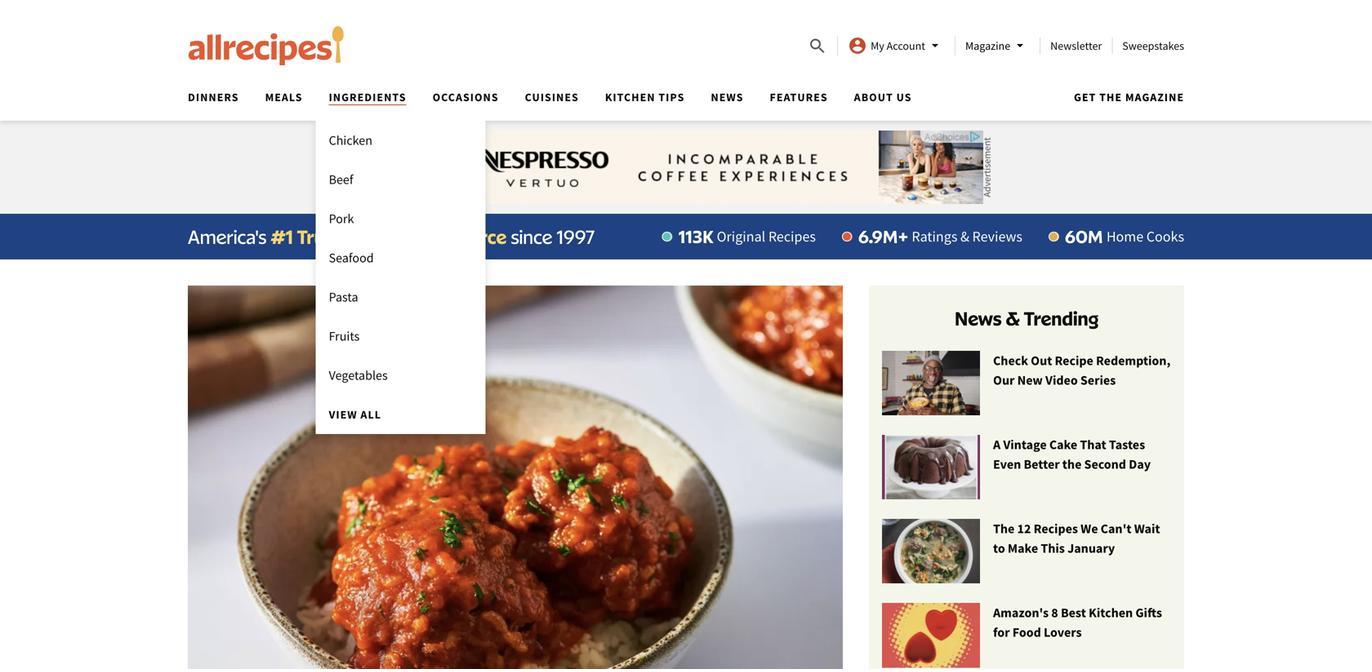 Task type: vqa. For each thing, say whether or not it's contained in the screenshot.
the "overhead view of italian wedding soup with carrots, greens, orzo pasta and meatballs in a white bowl" image
yes



Task type: describe. For each thing, give the bounding box(es) containing it.
cake
[[1050, 437, 1078, 454]]

news for "news" link on the top right of the page
[[711, 90, 744, 105]]

second
[[1085, 457, 1127, 473]]

redemption,
[[1096, 353, 1171, 369]]

gifts
[[1136, 606, 1163, 622]]

chicken link
[[316, 121, 486, 160]]

fruits link
[[316, 317, 486, 356]]

america's #1 trusted recipe resource since 1997
[[188, 225, 596, 249]]

seafood link
[[316, 239, 486, 278]]

caret_down image
[[1011, 36, 1030, 56]]

trending
[[1024, 307, 1099, 330]]

vegetables
[[329, 368, 388, 384]]

pasta link
[[316, 278, 486, 317]]

the
[[1100, 90, 1123, 105]]

dinners
[[188, 90, 239, 105]]

tips
[[659, 90, 685, 105]]

account image
[[848, 36, 868, 56]]

amazon's 8 best kitchen gifts for food lovers
[[993, 606, 1163, 642]]

recipes for the
[[1034, 521, 1078, 538]]

check
[[993, 353, 1029, 369]]

tastes
[[1109, 437, 1146, 454]]

60m home cooks
[[1065, 226, 1185, 248]]

new
[[1018, 373, 1043, 389]]

meals link
[[265, 90, 303, 105]]

we
[[1081, 521, 1098, 538]]

ingredients link
[[329, 90, 407, 105]]

sweepstakes
[[1123, 38, 1185, 53]]

0 horizontal spatial recipe
[[366, 225, 423, 249]]

my account
[[871, 38, 926, 53]]

occasions link
[[433, 90, 499, 105]]

12
[[1018, 521, 1031, 538]]

navigation inside banner
[[175, 85, 1185, 435]]

get the magazine
[[1074, 90, 1185, 105]]

newsletter
[[1051, 38, 1102, 53]]

recipe inside check out recipe redemption, our new video series
[[1055, 353, 1094, 369]]

kitchen tips link
[[605, 90, 685, 105]]

make
[[1008, 541, 1039, 557]]

ingredients
[[329, 90, 407, 105]]

ratings
[[912, 228, 958, 246]]

check out recipe redemption, our new video series link
[[882, 351, 1172, 417]]

a
[[993, 437, 1001, 454]]

about
[[854, 90, 894, 105]]

wait
[[1135, 521, 1161, 538]]

#1
[[271, 225, 293, 249]]

that
[[1080, 437, 1107, 454]]

can't
[[1101, 521, 1132, 538]]

magazine
[[1126, 90, 1185, 105]]

recipes for 113k
[[769, 228, 816, 246]]

advertisement element
[[389, 131, 984, 204]]

meals
[[265, 90, 303, 105]]

seafood
[[329, 250, 374, 266]]

view all link
[[316, 395, 486, 435]]

get the magazine link
[[1074, 90, 1185, 105]]

113k original recipes
[[679, 226, 816, 248]]

caret_down image
[[926, 36, 945, 56]]

occasions
[[433, 90, 499, 105]]

us
[[897, 90, 912, 105]]

food
[[1013, 625, 1041, 642]]

news & trending
[[955, 307, 1099, 330]]

roscoe hall holding a bowl from the one pan mac n cheese redux recipe image
[[882, 351, 980, 417]]

best
[[1061, 606, 1086, 622]]

even
[[993, 457, 1021, 473]]

banner containing chicken
[[0, 0, 1373, 435]]

melinda's porcupine meatballs image
[[188, 286, 843, 670]]

sweepstakes link
[[1123, 38, 1185, 53]]

a vintage cake that tastes even better the second day
[[993, 437, 1151, 473]]

60m
[[1065, 226, 1104, 248]]

cuisines
[[525, 90, 579, 105]]

pasta
[[329, 289, 358, 306]]

magazine
[[966, 38, 1011, 53]]

the 12 recipes we can't wait to make this january
[[993, 521, 1161, 557]]

overhead view of italian wedding soup with carrots, greens, orzo pasta and meatballs in a white bowl image
[[882, 520, 980, 585]]

the 12 recipes we can't wait to make this january link
[[882, 520, 1172, 585]]

view all
[[329, 408, 382, 422]]

amazon's
[[993, 606, 1049, 622]]

features link
[[770, 90, 828, 105]]

for
[[993, 625, 1010, 642]]



Task type: locate. For each thing, give the bounding box(es) containing it.
lovers
[[1044, 625, 1082, 642]]

a vintage cake that tastes even better the second day link
[[882, 436, 1172, 501]]

kitchen inside navigation
[[605, 90, 656, 105]]

news link
[[711, 90, 744, 105]]

recipe
[[366, 225, 423, 249], [1055, 353, 1094, 369]]

1 horizontal spatial recipe
[[1055, 353, 1094, 369]]

&
[[961, 228, 970, 246], [1006, 307, 1020, 330]]

0 horizontal spatial kitchen
[[605, 90, 656, 105]]

home
[[1107, 228, 1144, 246]]

beef link
[[316, 160, 486, 199]]

news for news & trending
[[955, 307, 1002, 330]]

amazon's 8 best kitchen gifts for food lovers link
[[882, 604, 1172, 669]]

1 vertical spatial news
[[955, 307, 1002, 330]]

0 vertical spatial news
[[711, 90, 744, 105]]

january
[[1068, 541, 1115, 557]]

banner
[[0, 0, 1373, 435]]

silivo silicone heart shaped cake pans on a yellow and red ben-day dot background. image
[[882, 604, 980, 669]]

search image
[[808, 36, 828, 56]]

get
[[1074, 90, 1097, 105]]

kitchen inside amazon's 8 best kitchen gifts for food lovers
[[1089, 606, 1133, 622]]

beef
[[329, 172, 353, 188]]

check out recipe redemption, our new video series
[[993, 353, 1171, 389]]

& inside 6.9m+ ratings & reviews
[[961, 228, 970, 246]]

0 vertical spatial recipes
[[769, 228, 816, 246]]

original
[[717, 228, 766, 246]]

the
[[1063, 457, 1082, 473]]

0 vertical spatial recipe
[[366, 225, 423, 249]]

vintage
[[1004, 437, 1047, 454]]

america's
[[188, 225, 267, 249]]

the
[[993, 521, 1015, 538]]

features
[[770, 90, 828, 105]]

& right ratings
[[961, 228, 970, 246]]

recipes up this
[[1034, 521, 1078, 538]]

6.9m+ ratings & reviews
[[859, 226, 1023, 248]]

series
[[1081, 373, 1116, 389]]

vegetables link
[[316, 356, 486, 395]]

news up "check"
[[955, 307, 1002, 330]]

account
[[887, 38, 926, 53]]

8
[[1052, 606, 1059, 622]]

6.9m+
[[859, 226, 909, 248]]

kitchen left tips
[[605, 90, 656, 105]]

0 vertical spatial &
[[961, 228, 970, 246]]

my account button
[[848, 36, 945, 56]]

news right tips
[[711, 90, 744, 105]]

1 horizontal spatial kitchen
[[1089, 606, 1133, 622]]

113k
[[679, 226, 714, 248]]

magazine button
[[966, 36, 1030, 56]]

recipes inside the 12 recipes we can't wait to make this january
[[1034, 521, 1078, 538]]

recipe up seafood
[[366, 225, 423, 249]]

1 horizontal spatial news
[[955, 307, 1002, 330]]

about us link
[[854, 90, 912, 105]]

resource
[[427, 225, 507, 249]]

fruits
[[329, 328, 360, 345]]

all
[[361, 408, 382, 422]]

1 horizontal spatial recipes
[[1034, 521, 1078, 538]]

navigation
[[175, 85, 1185, 435]]

recipes inside 113k original recipes
[[769, 228, 816, 246]]

kitchen
[[605, 90, 656, 105], [1089, 606, 1133, 622]]

our
[[993, 373, 1015, 389]]

newsletter button
[[1051, 38, 1102, 53]]

since
[[511, 225, 552, 249]]

0 horizontal spatial &
[[961, 228, 970, 246]]

0 vertical spatial kitchen
[[605, 90, 656, 105]]

home image
[[188, 26, 345, 65]]

navigation containing chicken
[[175, 85, 1185, 435]]

recipe up 'video'
[[1055, 353, 1094, 369]]

1 vertical spatial recipes
[[1034, 521, 1078, 538]]

1 vertical spatial recipe
[[1055, 353, 1094, 369]]

& up "check"
[[1006, 307, 1020, 330]]

1 vertical spatial &
[[1006, 307, 1020, 330]]

better
[[1024, 457, 1060, 473]]

about us
[[854, 90, 912, 105]]

pork link
[[316, 199, 486, 239]]

tunnel of fudge cake, chocolate bundt cake on cake stand with purple border image
[[882, 436, 980, 501]]

1 horizontal spatial &
[[1006, 307, 1020, 330]]

reviews
[[973, 228, 1023, 246]]

kitchen tips
[[605, 90, 685, 105]]

1997
[[557, 225, 596, 249]]

video
[[1046, 373, 1078, 389]]

cooks
[[1147, 228, 1185, 246]]

0 horizontal spatial recipes
[[769, 228, 816, 246]]

kitchen right best
[[1089, 606, 1133, 622]]

0 horizontal spatial news
[[711, 90, 744, 105]]

cuisines link
[[525, 90, 579, 105]]

1 vertical spatial kitchen
[[1089, 606, 1133, 622]]

this
[[1041, 541, 1065, 557]]

dinners link
[[188, 90, 239, 105]]

out
[[1031, 353, 1053, 369]]

my
[[871, 38, 885, 53]]

recipes right original
[[769, 228, 816, 246]]

news inside banner
[[711, 90, 744, 105]]

trusted
[[297, 225, 362, 249]]

chicken
[[329, 132, 373, 149]]

view
[[329, 408, 358, 422]]



